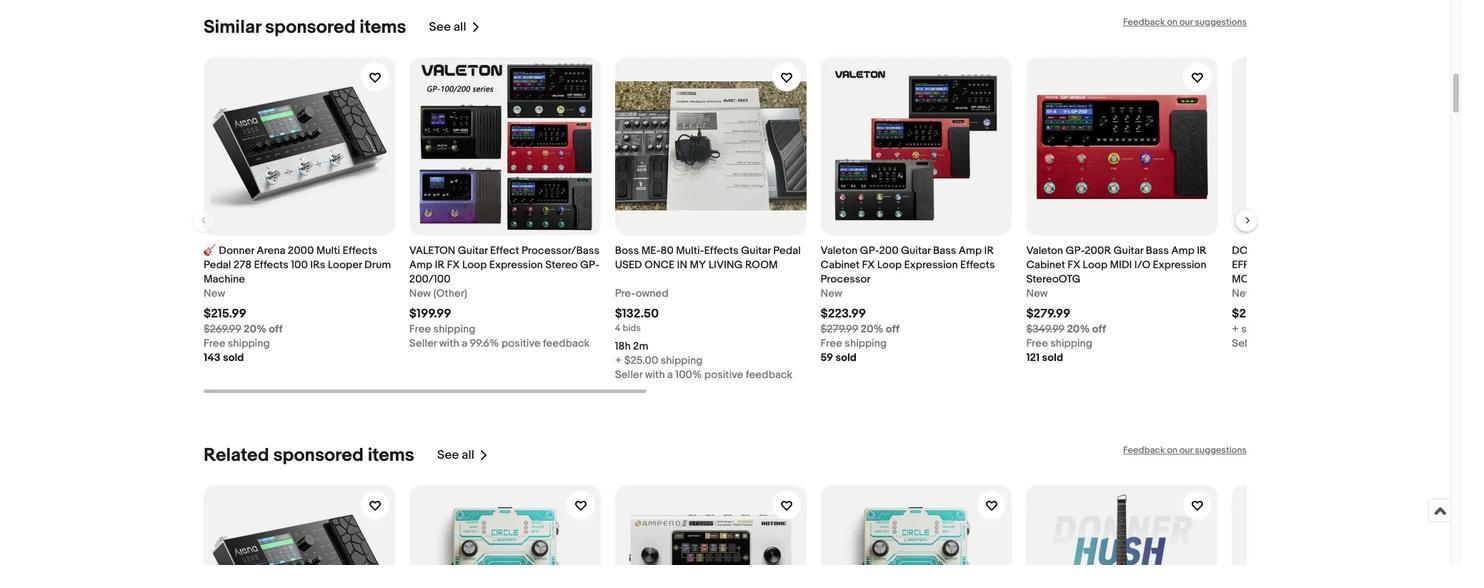 Task type: locate. For each thing, give the bounding box(es) containing it.
2 feedback from the top
[[1123, 445, 1165, 457]]

99.6%
[[470, 337, 499, 351]]

1 horizontal spatial seller
[[615, 369, 643, 382]]

gp- inside valeton gp-200 guitar bass amp ir cabinet fx loop expression effects processor new $223.99 $279.99 20% off free shipping 59 sold
[[860, 244, 879, 258]]

Free shipping text field
[[409, 323, 476, 337]]

0 horizontal spatial 100%
[[676, 369, 702, 382]]

0 horizontal spatial seller
[[409, 337, 437, 351]]

0 horizontal spatial ir
[[435, 259, 445, 272]]

1 vertical spatial see
[[437, 449, 459, 463]]

0 vertical spatial 100%
[[1293, 337, 1319, 351]]

in
[[677, 259, 687, 272]]

1 2000 from the left
[[288, 244, 314, 258]]

2 horizontal spatial seller
[[1232, 337, 1260, 351]]

with left 99.6%
[[439, 337, 459, 351]]

sponsored for related
[[273, 445, 364, 467]]

sold inside valeton gp-200r guitar bass amp ir cabinet fx loop midi i/o expression stereootg new $279.99 $349.99 20% off free shipping 121 sold
[[1042, 352, 1063, 365]]

1 horizontal spatial 20%
[[861, 323, 884, 336]]

2 horizontal spatial positive
[[1321, 337, 1361, 351]]

1 vertical spatial items
[[368, 445, 414, 467]]

1 vertical spatial see all link
[[437, 445, 489, 467]]

valeton up processor
[[821, 244, 858, 258]]

shipping right the '$25.00'
[[661, 354, 703, 368]]

1 horizontal spatial positive
[[704, 369, 743, 382]]

0 vertical spatial $279.99
[[1026, 307, 1071, 321]]

2 20% from the left
[[861, 323, 884, 336]]

free shipping text field down $269.99
[[204, 337, 270, 352]]

previous price $279.99 20% off text field
[[821, 323, 900, 337]]

4 guitar from the left
[[1114, 244, 1144, 258]]

feedback inside valeton guitar effect processor/bass amp ir fx loop expression stereo gp- 200/100 new (other) $199.99 free shipping seller with a 99.6% positive feedback
[[543, 337, 590, 351]]

fx inside valeton gp-200r guitar bass amp ir cabinet fx loop midi i/o expression stereootg new $279.99 $349.99 20% off free shipping 121 sold
[[1068, 259, 1081, 272]]

0 vertical spatial pedal
[[773, 244, 801, 258]]

free shipping text field down $223.99
[[821, 337, 887, 352]]

1 horizontal spatial loop
[[877, 259, 902, 272]]

0 horizontal spatial positive
[[502, 337, 541, 351]]

1 horizontal spatial amp
[[959, 244, 982, 258]]

1 horizontal spatial fx
[[862, 259, 875, 272]]

0 horizontal spatial with
[[439, 337, 459, 351]]

positive inside "pre-owned $132.50 4 bids 18h 2m + $25.00 shipping seller with a 100% positive feedback"
[[704, 369, 743, 382]]

cabinet for $223.99
[[821, 259, 860, 272]]

3 expression from the left
[[1153, 259, 1207, 272]]

2 horizontal spatial feedback
[[1363, 337, 1410, 351]]

free inside 🎸 donner arena 2000 multi effects pedal 278 effects 100 irs looper drum machine new $215.99 $269.99 20% off free shipping 143 sold
[[204, 337, 225, 351]]

1 horizontal spatial off
[[886, 323, 900, 336]]

20% inside valeton gp-200 guitar bass amp ir cabinet fx loop expression effects processor new $223.99 $279.99 20% off free shipping 59 sold
[[861, 323, 884, 336]]

1 horizontal spatial expression
[[904, 259, 958, 272]]

multi
[[1385, 244, 1414, 258]]

positive inside donner arena 2000 guitar multi effects processor pedal/amp modeling bluetooth new $220.00 + shipping seller with a 100% positive feedback
[[1321, 337, 1361, 351]]

2 feedback on our suggestions from the top
[[1123, 445, 1247, 457]]

1 feedback on our suggestions from the top
[[1123, 16, 1247, 28]]

2 on from the top
[[1167, 445, 1178, 457]]

1 sold from the left
[[223, 352, 244, 365]]

1 horizontal spatial seller with a 100% positive feedback text field
[[1232, 337, 1410, 352]]

20% right $349.99
[[1067, 323, 1090, 336]]

previous price $349.99 20% off text field
[[1026, 323, 1106, 337]]

off inside valeton gp-200 guitar bass amp ir cabinet fx loop expression effects processor new $223.99 $279.99 20% off free shipping 59 sold
[[886, 323, 900, 336]]

100%
[[1293, 337, 1319, 351], [676, 369, 702, 382]]

positive right + $25.00 shipping text field
[[704, 369, 743, 382]]

2000 inside 🎸 donner arena 2000 multi effects pedal 278 effects 100 irs looper drum machine new $215.99 $269.99 20% off free shipping 143 sold
[[288, 244, 314, 258]]

guitar
[[458, 244, 488, 258], [741, 244, 771, 258], [901, 244, 931, 258], [1114, 244, 1144, 258]]

0 vertical spatial feedback
[[1123, 16, 1165, 28]]

3 sold from the left
[[1042, 352, 1063, 365]]

free inside valeton gp-200 guitar bass amp ir cabinet fx loop expression effects processor new $223.99 $279.99 20% off free shipping 59 sold
[[821, 337, 842, 351]]

1 vertical spatial see all
[[437, 449, 474, 463]]

2000 up 100
[[288, 244, 314, 258]]

1 horizontal spatial bass
[[1146, 244, 1169, 258]]

free shipping text field for $215.99
[[204, 337, 270, 352]]

1 new text field from the left
[[821, 287, 842, 301]]

with down the '$25.00'
[[645, 369, 665, 382]]

Free shipping text field
[[204, 337, 270, 352], [821, 337, 887, 352], [1026, 337, 1093, 352]]

sold right 143
[[223, 352, 244, 365]]

2 cabinet from the left
[[1026, 259, 1065, 272]]

on for similar sponsored items
[[1167, 16, 1178, 28]]

shipping inside valeton gp-200 guitar bass amp ir cabinet fx loop expression effects processor new $223.99 $279.99 20% off free shipping 59 sold
[[845, 337, 887, 351]]

valeton
[[821, 244, 858, 258], [1026, 244, 1063, 258]]

a
[[462, 337, 467, 351], [1284, 337, 1290, 351], [667, 369, 673, 382]]

2 horizontal spatial fx
[[1068, 259, 1081, 272]]

expression inside valeton gp-200r guitar bass amp ir cabinet fx loop midi i/o expression stereootg new $279.99 $349.99 20% off free shipping 121 sold
[[1153, 259, 1207, 272]]

1 guitar from the left
[[458, 244, 488, 258]]

0 horizontal spatial valeton
[[821, 244, 858, 258]]

ir for $223.99
[[984, 244, 994, 258]]

pedal inside the boss me-80 multi-effects guitar pedal used once in my living room
[[773, 244, 801, 258]]

$269.99
[[204, 323, 241, 336]]

guitar right 200
[[901, 244, 931, 258]]

0 vertical spatial see all text field
[[429, 20, 466, 35]]

cabinet inside valeton gp-200 guitar bass amp ir cabinet fx loop expression effects processor new $223.99 $279.99 20% off free shipping 59 sold
[[821, 259, 860, 272]]

fx
[[447, 259, 460, 272], [862, 259, 875, 272], [1068, 259, 1081, 272]]

1 horizontal spatial new text field
[[1026, 287, 1048, 301]]

+ inside "pre-owned $132.50 4 bids 18h 2m + $25.00 shipping seller with a 100% positive feedback"
[[615, 354, 622, 368]]

20% inside valeton gp-200r guitar bass amp ir cabinet fx loop midi i/o expression stereootg new $279.99 $349.99 20% off free shipping 121 sold
[[1067, 323, 1090, 336]]

processor/bass
[[522, 244, 600, 258]]

Pre-owned text field
[[615, 287, 669, 301]]

positive down bluetooth
[[1321, 337, 1361, 351]]

1 horizontal spatial +
[[1232, 323, 1239, 336]]

$279.99 text field
[[1026, 307, 1071, 321]]

loop down 200r
[[1083, 259, 1108, 272]]

cabinet up processor
[[821, 259, 860, 272]]

0 vertical spatial sponsored
[[265, 16, 356, 39]]

1 vertical spatial $279.99
[[821, 323, 858, 336]]

0 horizontal spatial pedal
[[204, 259, 231, 272]]

valeton up stereootg
[[1026, 244, 1063, 258]]

all for similar sponsored items
[[454, 20, 466, 35]]

0 horizontal spatial feedback
[[543, 337, 590, 351]]

used
[[615, 259, 642, 272]]

2 free shipping text field from the left
[[821, 337, 887, 352]]

fx inside valeton guitar effect processor/bass amp ir fx loop expression stereo gp- 200/100 new (other) $199.99 free shipping seller with a 99.6% positive feedback
[[447, 259, 460, 272]]

machine
[[204, 273, 245, 286]]

2 horizontal spatial sold
[[1042, 352, 1063, 365]]

positive inside valeton guitar effect processor/bass amp ir fx loop expression stereo gp- 200/100 new (other) $199.99 free shipping seller with a 99.6% positive feedback
[[502, 337, 541, 351]]

1 new text field from the left
[[204, 287, 225, 301]]

bass right 200
[[933, 244, 956, 258]]

shipping inside valeton guitar effect processor/bass amp ir fx loop expression stereo gp- 200/100 new (other) $199.99 free shipping seller with a 99.6% positive feedback
[[433, 323, 476, 336]]

pedal for 🎸 donner arena 2000 multi effects pedal 278 effects 100 irs looper drum machine new $215.99 $269.99 20% off free shipping 143 sold
[[204, 259, 231, 272]]

1 free shipping text field from the left
[[204, 337, 270, 352]]

sponsored
[[265, 16, 356, 39], [273, 445, 364, 467]]

2 horizontal spatial a
[[1284, 337, 1290, 351]]

shipping
[[433, 323, 476, 336], [1241, 323, 1283, 336], [228, 337, 270, 351], [845, 337, 887, 351], [1051, 337, 1093, 351], [661, 354, 703, 368]]

20% down $223.99 'text box'
[[861, 323, 884, 336]]

see all for similar sponsored items
[[429, 20, 466, 35]]

2 horizontal spatial expression
[[1153, 259, 1207, 272]]

1 vertical spatial pedal
[[204, 259, 231, 272]]

gp- right 'stereo'
[[580, 259, 600, 272]]

1 fx from the left
[[447, 259, 460, 272]]

a inside donner arena 2000 guitar multi effects processor pedal/amp modeling bluetooth new $220.00 + shipping seller with a 100% positive feedback
[[1284, 337, 1290, 351]]

seller down the '$25.00'
[[615, 369, 643, 382]]

1 vertical spatial see all text field
[[437, 449, 474, 463]]

effects
[[1232, 259, 1275, 272]]

1 horizontal spatial cabinet
[[1026, 259, 1065, 272]]

0 horizontal spatial fx
[[447, 259, 460, 272]]

items for similar sponsored items
[[360, 16, 406, 39]]

200
[[879, 244, 899, 258]]

1 on from the top
[[1167, 16, 1178, 28]]

see all
[[429, 20, 466, 35], [437, 449, 474, 463]]

2 horizontal spatial gp-
[[1066, 244, 1085, 258]]

guitar
[[1345, 244, 1383, 258]]

related
[[204, 445, 269, 467]]

feedback on our suggestions
[[1123, 16, 1247, 28], [1123, 445, 1247, 457]]

loop up (other)
[[462, 259, 487, 272]]

1 bass from the left
[[933, 244, 956, 258]]

1 vertical spatial 100%
[[676, 369, 702, 382]]

processor
[[1277, 259, 1341, 272]]

2 off from the left
[[886, 323, 900, 336]]

free up 59
[[821, 337, 842, 351]]

my
[[690, 259, 706, 272]]

new down machine
[[204, 287, 225, 301]]

2 valeton from the left
[[1026, 244, 1063, 258]]

2 new text field from the left
[[1026, 287, 1048, 301]]

new inside valeton gp-200 guitar bass amp ir cabinet fx loop expression effects processor new $223.99 $279.99 20% off free shipping 59 sold
[[821, 287, 842, 301]]

bass
[[933, 244, 956, 258], [1146, 244, 1169, 258]]

items for related sponsored items
[[368, 445, 414, 467]]

100% inside donner arena 2000 guitar multi effects processor pedal/amp modeling bluetooth new $220.00 + shipping seller with a 100% positive feedback
[[1293, 337, 1319, 351]]

ir
[[984, 244, 994, 258], [1197, 244, 1207, 258], [435, 259, 445, 272]]

positive
[[502, 337, 541, 351], [1321, 337, 1361, 351], [704, 369, 743, 382]]

free shipping text field down $349.99
[[1026, 337, 1093, 352]]

amp inside valeton gp-200 guitar bass amp ir cabinet fx loop expression effects processor new $223.99 $279.99 20% off free shipping 59 sold
[[959, 244, 982, 258]]

1 vertical spatial on
[[1167, 445, 1178, 457]]

0 horizontal spatial expression
[[489, 259, 543, 272]]

0 horizontal spatial +
[[615, 354, 622, 368]]

$279.99 down $223.99
[[821, 323, 858, 336]]

1 vertical spatial all
[[462, 449, 474, 463]]

3 off from the left
[[1092, 323, 1106, 336]]

new text field down machine
[[204, 287, 225, 301]]

1 feedback on our suggestions link from the top
[[1123, 16, 1247, 28]]

new inside valeton gp-200r guitar bass amp ir cabinet fx loop midi i/o expression stereootg new $279.99 $349.99 20% off free shipping 121 sold
[[1026, 287, 1048, 301]]

gp- inside valeton gp-200r guitar bass amp ir cabinet fx loop midi i/o expression stereootg new $279.99 $349.99 20% off free shipping 121 sold
[[1066, 244, 1085, 258]]

cabinet
[[821, 259, 860, 272], [1026, 259, 1065, 272]]

irs
[[310, 259, 325, 272]]

2 guitar from the left
[[741, 244, 771, 258]]

pedal up machine
[[204, 259, 231, 272]]

0 horizontal spatial 20%
[[244, 323, 266, 336]]

pre-
[[615, 287, 636, 301]]

2 horizontal spatial 20%
[[1067, 323, 1090, 336]]

2 sold from the left
[[836, 352, 857, 365]]

2 horizontal spatial amp
[[1171, 244, 1195, 258]]

fx up processor
[[862, 259, 875, 272]]

1 vertical spatial our
[[1180, 445, 1193, 457]]

80
[[661, 244, 674, 258]]

$349.99
[[1026, 323, 1065, 336]]

0 horizontal spatial gp-
[[580, 259, 600, 272]]

shipping up the 143 sold text box
[[228, 337, 270, 351]]

feedback inside donner arena 2000 guitar multi effects processor pedal/amp modeling bluetooth new $220.00 + shipping seller with a 100% positive feedback
[[1363, 337, 1410, 351]]

new inside valeton guitar effect processor/bass amp ir fx loop expression stereo gp- 200/100 new (other) $199.99 free shipping seller with a 99.6% positive feedback
[[409, 287, 431, 301]]

0 horizontal spatial new text field
[[204, 287, 225, 301]]

new
[[204, 287, 225, 301], [409, 287, 431, 301], [821, 287, 842, 301], [1026, 287, 1048, 301], [1232, 287, 1254, 301]]

sold for $279.99
[[1042, 352, 1063, 365]]

$215.99 text field
[[204, 307, 246, 321]]

new text field for new
[[1026, 287, 1048, 301]]

donner arena 2000 guitar multi effects processor pedal/amp modeling bluetooth new $220.00 + shipping seller with a 100% positive feedback
[[1232, 244, 1414, 351]]

bass inside valeton gp-200r guitar bass amp ir cabinet fx loop midi i/o expression stereootg new $279.99 $349.99 20% off free shipping 121 sold
[[1146, 244, 1169, 258]]

1 vertical spatial feedback
[[1123, 445, 1165, 457]]

cabinet inside valeton gp-200r guitar bass amp ir cabinet fx loop midi i/o expression stereootg new $279.99 $349.99 20% off free shipping 121 sold
[[1026, 259, 1065, 272]]

3 loop from the left
[[1083, 259, 1108, 272]]

fx for $223.99
[[862, 259, 875, 272]]

2 new from the left
[[409, 287, 431, 301]]

new text field down modeling at the right of the page
[[1232, 287, 1254, 301]]

shipping inside "pre-owned $132.50 4 bids 18h 2m + $25.00 shipping seller with a 100% positive feedback"
[[661, 354, 703, 368]]

20% right $269.99
[[244, 323, 266, 336]]

expression
[[489, 259, 543, 272], [904, 259, 958, 272], [1153, 259, 1207, 272]]

2 horizontal spatial with
[[1262, 337, 1282, 351]]

valeton gp-200r guitar bass amp ir cabinet fx loop midi i/o expression stereootg new $279.99 $349.99 20% off free shipping 121 sold
[[1026, 244, 1207, 365]]

ir for $279.99
[[1197, 244, 1207, 258]]

ir inside valeton gp-200 guitar bass amp ir cabinet fx loop expression effects processor new $223.99 $279.99 20% off free shipping 59 sold
[[984, 244, 994, 258]]

with down $220.00 text box
[[1262, 337, 1282, 351]]

loop inside valeton gp-200r guitar bass amp ir cabinet fx loop midi i/o expression stereootg new $279.99 $349.99 20% off free shipping 121 sold
[[1083, 259, 1108, 272]]

3 fx from the left
[[1068, 259, 1081, 272]]

seller down $220.00 text box
[[1232, 337, 1260, 351]]

seller inside donner arena 2000 guitar multi effects processor pedal/amp modeling bluetooth new $220.00 + shipping seller with a 100% positive feedback
[[1232, 337, 1260, 351]]

guitar inside valeton gp-200 guitar bass amp ir cabinet fx loop expression effects processor new $223.99 $279.99 20% off free shipping 59 sold
[[901, 244, 931, 258]]

shipping inside donner arena 2000 guitar multi effects processor pedal/amp modeling bluetooth new $220.00 + shipping seller with a 100% positive feedback
[[1241, 323, 1283, 336]]

donner
[[1232, 244, 1276, 258]]

0 vertical spatial suggestions
[[1195, 16, 1247, 28]]

1 horizontal spatial valeton
[[1026, 244, 1063, 258]]

looper
[[328, 259, 362, 272]]

ir inside valeton gp-200r guitar bass amp ir cabinet fx loop midi i/o expression stereootg new $279.99 $349.99 20% off free shipping 121 sold
[[1197, 244, 1207, 258]]

2 horizontal spatial ir
[[1197, 244, 1207, 258]]

sold inside 🎸 donner arena 2000 multi effects pedal 278 effects 100 irs looper drum machine new $215.99 $269.99 20% off free shipping 143 sold
[[223, 352, 244, 365]]

1 cabinet from the left
[[821, 259, 860, 272]]

0 vertical spatial seller with a 100% positive feedback text field
[[1232, 337, 1410, 352]]

sponsored for similar
[[265, 16, 356, 39]]

amp inside valeton gp-200r guitar bass amp ir cabinet fx loop midi i/o expression stereootg new $279.99 $349.99 20% off free shipping 121 sold
[[1171, 244, 1195, 258]]

free
[[409, 323, 431, 336], [204, 337, 225, 351], [821, 337, 842, 351], [1026, 337, 1048, 351]]

2 horizontal spatial off
[[1092, 323, 1106, 336]]

2 2000 from the left
[[1316, 244, 1342, 258]]

feedback on our suggestions link for related sponsored items
[[1123, 445, 1247, 457]]

new down modeling at the right of the page
[[1232, 287, 1254, 301]]

4 new from the left
[[1026, 287, 1048, 301]]

0 horizontal spatial cabinet
[[821, 259, 860, 272]]

0 horizontal spatial $279.99
[[821, 323, 858, 336]]

fx inside valeton gp-200 guitar bass amp ir cabinet fx loop expression effects processor new $223.99 $279.99 20% off free shipping 59 sold
[[862, 259, 875, 272]]

1 horizontal spatial $279.99
[[1026, 307, 1071, 321]]

0 vertical spatial see
[[429, 20, 451, 35]]

valeton inside valeton gp-200 guitar bass amp ir cabinet fx loop expression effects processor new $223.99 $279.99 20% off free shipping 59 sold
[[821, 244, 858, 258]]

sold right 121
[[1042, 352, 1063, 365]]

2000 up processor
[[1316, 244, 1342, 258]]

off inside valeton gp-200r guitar bass amp ir cabinet fx loop midi i/o expression stereootg new $279.99 $349.99 20% off free shipping 121 sold
[[1092, 323, 1106, 336]]

sold right 59
[[836, 352, 857, 365]]

guitar inside valeton gp-200r guitar bass amp ir cabinet fx loop midi i/o expression stereootg new $279.99 $349.99 20% off free shipping 121 sold
[[1114, 244, 1144, 258]]

0 horizontal spatial amp
[[409, 259, 432, 272]]

bass up 'i/o'
[[1146, 244, 1169, 258]]

fx up stereootg
[[1068, 259, 1081, 272]]

0 horizontal spatial seller with a 100% positive feedback text field
[[615, 369, 793, 383]]

0 vertical spatial items
[[360, 16, 406, 39]]

$279.99 inside valeton gp-200r guitar bass amp ir cabinet fx loop midi i/o expression stereootg new $279.99 $349.99 20% off free shipping 121 sold
[[1026, 307, 1071, 321]]

seller with a 100% positive feedback text field down bluetooth
[[1232, 337, 1410, 352]]

with
[[439, 337, 459, 351], [1262, 337, 1282, 351], [645, 369, 665, 382]]

2 bass from the left
[[1146, 244, 1169, 258]]

20% inside 🎸 donner arena 2000 multi effects pedal 278 effects 100 irs looper drum machine new $215.99 $269.99 20% off free shipping 143 sold
[[244, 323, 266, 336]]

guitar left effect
[[458, 244, 488, 258]]

loop for new
[[1083, 259, 1108, 272]]

all
[[454, 20, 466, 35], [462, 449, 474, 463]]

3 guitar from the left
[[901, 244, 931, 258]]

1 vertical spatial feedback on our suggestions
[[1123, 445, 1247, 457]]

gp- up stereootg
[[1066, 244, 1085, 258]]

boss me-80 multi-effects guitar pedal used once in my living room
[[615, 244, 801, 272]]

sold for $215.99
[[223, 352, 244, 365]]

2 expression from the left
[[904, 259, 958, 272]]

1 20% from the left
[[244, 323, 266, 336]]

bass inside valeton gp-200 guitar bass amp ir cabinet fx loop expression effects processor new $223.99 $279.99 20% off free shipping 59 sold
[[933, 244, 956, 258]]

see all text field for similar sponsored items
[[429, 20, 466, 35]]

free up 121
[[1026, 337, 1048, 351]]

1 suggestions from the top
[[1195, 16, 1247, 28]]

1 horizontal spatial feedback
[[746, 369, 793, 382]]

2 suggestions from the top
[[1195, 445, 1247, 457]]

1 horizontal spatial sold
[[836, 352, 857, 365]]

items
[[360, 16, 406, 39], [368, 445, 414, 467]]

121 sold text field
[[1026, 352, 1063, 366]]

1 horizontal spatial free shipping text field
[[821, 337, 887, 352]]

gp- up processor
[[860, 244, 879, 258]]

expression inside valeton gp-200 guitar bass amp ir cabinet fx loop expression effects processor new $223.99 $279.99 20% off free shipping 59 sold
[[904, 259, 958, 272]]

similar
[[204, 16, 261, 39]]

18h
[[615, 340, 631, 354]]

1 horizontal spatial with
[[645, 369, 665, 382]]

1 horizontal spatial new text field
[[1232, 287, 1254, 301]]

shipping down $199.99
[[433, 323, 476, 336]]

143 sold text field
[[204, 352, 244, 366]]

off for $215.99
[[269, 323, 283, 336]]

on
[[1167, 16, 1178, 28], [1167, 445, 1178, 457]]

pedal up the room
[[773, 244, 801, 258]]

shipping inside 🎸 donner arena 2000 multi effects pedal 278 effects 100 irs looper drum machine new $215.99 $269.99 20% off free shipping 143 sold
[[228, 337, 270, 351]]

+
[[1232, 323, 1239, 336], [615, 354, 622, 368]]

0 vertical spatial our
[[1180, 16, 1193, 28]]

seller inside valeton guitar effect processor/bass amp ir fx loop expression stereo gp- 200/100 new (other) $199.99 free shipping seller with a 99.6% positive feedback
[[409, 337, 437, 351]]

1 horizontal spatial gp-
[[860, 244, 879, 258]]

fx down valeton
[[447, 259, 460, 272]]

shipping down $220.00
[[1241, 323, 1283, 336]]

i/o
[[1135, 259, 1151, 272]]

$279.99
[[1026, 307, 1071, 321], [821, 323, 858, 336]]

1 horizontal spatial ir
[[984, 244, 994, 258]]

0 horizontal spatial off
[[269, 323, 283, 336]]

effects
[[343, 244, 377, 258], [704, 244, 739, 258], [254, 259, 289, 272], [960, 259, 995, 272]]

0 horizontal spatial sold
[[223, 352, 244, 365]]

sold
[[223, 352, 244, 365], [836, 352, 857, 365], [1042, 352, 1063, 365]]

feedback on our suggestions link for similar sponsored items
[[1123, 16, 1247, 28]]

expression inside valeton guitar effect processor/bass amp ir fx loop expression stereo gp- 200/100 new (other) $199.99 free shipping seller with a 99.6% positive feedback
[[489, 259, 543, 272]]

1 horizontal spatial pedal
[[773, 244, 801, 258]]

shipping up the 59 sold text box
[[845, 337, 887, 351]]

+ shipping text field
[[1232, 323, 1283, 337]]

2 our from the top
[[1180, 445, 1193, 457]]

0 horizontal spatial a
[[462, 337, 467, 351]]

$215.99
[[204, 307, 246, 321]]

Seller with a 100% positive feedback text field
[[1232, 337, 1410, 352], [615, 369, 793, 383]]

valeton inside valeton gp-200r guitar bass amp ir cabinet fx loop midi i/o expression stereootg new $279.99 $349.99 20% off free shipping 121 sold
[[1026, 244, 1063, 258]]

1 our from the top
[[1180, 16, 1193, 28]]

Seller with a 99.6% positive feedback text field
[[409, 337, 590, 352]]

18h 2m text field
[[615, 340, 648, 354]]

+ down $220.00 text box
[[1232, 323, 1239, 336]]

feedback on our suggestions for similar sponsored items
[[1123, 16, 1247, 28]]

2000
[[288, 244, 314, 258], [1316, 244, 1342, 258]]

$279.99 up $349.99
[[1026, 307, 1071, 321]]

$220.00 text field
[[1232, 307, 1279, 321]]

59 sold text field
[[821, 352, 857, 366]]

bass for $279.99
[[1146, 244, 1169, 258]]

0 vertical spatial on
[[1167, 16, 1178, 28]]

loop down 200
[[877, 259, 902, 272]]

shipping down $349.99
[[1051, 337, 1093, 351]]

suggestions
[[1195, 16, 1247, 28], [1195, 445, 1247, 457]]

valeton for $223.99
[[821, 244, 858, 258]]

donner
[[219, 244, 254, 258]]

loop
[[462, 259, 487, 272], [877, 259, 902, 272], [1083, 259, 1108, 272]]

0 horizontal spatial 2000
[[288, 244, 314, 258]]

1 vertical spatial sponsored
[[273, 445, 364, 467]]

0 horizontal spatial free shipping text field
[[204, 337, 270, 352]]

2 horizontal spatial loop
[[1083, 259, 1108, 272]]

seller down $199.99
[[409, 337, 437, 351]]

1 valeton from the left
[[821, 244, 858, 258]]

3 20% from the left
[[1067, 323, 1090, 336]]

0 horizontal spatial bass
[[933, 244, 956, 258]]

0 vertical spatial +
[[1232, 323, 1239, 336]]

free inside valeton gp-200r guitar bass amp ir cabinet fx loop midi i/o expression stereootg new $279.99 $349.99 20% off free shipping 121 sold
[[1026, 337, 1048, 351]]

see
[[429, 20, 451, 35], [437, 449, 459, 463]]

1 off from the left
[[269, 323, 283, 336]]

see all text field for related sponsored items
[[437, 449, 474, 463]]

seller
[[409, 337, 437, 351], [1232, 337, 1260, 351], [615, 369, 643, 382]]

5 new from the left
[[1232, 287, 1254, 301]]

off for $279.99
[[1092, 323, 1106, 336]]

2 horizontal spatial free shipping text field
[[1026, 337, 1093, 352]]

guitar up the room
[[741, 244, 771, 258]]

bluetooth
[[1290, 273, 1337, 286]]

modeling
[[1232, 273, 1287, 286]]

positive right 99.6%
[[502, 337, 541, 351]]

1 feedback from the top
[[1123, 16, 1165, 28]]

pedal
[[773, 244, 801, 258], [204, 259, 231, 272]]

see all link
[[429, 16, 481, 39], [437, 445, 489, 467]]

feedback on our suggestions link
[[1123, 16, 1247, 28], [1123, 445, 1247, 457]]

loop inside valeton gp-200 guitar bass amp ir cabinet fx loop expression effects processor new $223.99 $279.99 20% off free shipping 59 sold
[[877, 259, 902, 272]]

loop inside valeton guitar effect processor/bass amp ir fx loop expression stereo gp- 200/100 new (other) $199.99 free shipping seller with a 99.6% positive feedback
[[462, 259, 487, 272]]

0 vertical spatial all
[[454, 20, 466, 35]]

🎸 donner arena 2000 multi effects pedal 278 effects 100 irs looper drum machine new $215.99 $269.99 20% off free shipping 143 sold
[[204, 244, 391, 365]]

59
[[821, 352, 833, 365]]

1 expression from the left
[[489, 259, 543, 272]]

amp
[[959, 244, 982, 258], [1171, 244, 1195, 258], [409, 259, 432, 272]]

0 vertical spatial see all link
[[429, 16, 481, 39]]

seller with a 100% positive feedback text field down the '$25.00'
[[615, 369, 793, 383]]

cabinet up stereootg
[[1026, 259, 1065, 272]]

0 horizontal spatial new text field
[[821, 287, 842, 301]]

guitar inside the boss me-80 multi-effects guitar pedal used once in my living room
[[741, 244, 771, 258]]

0 vertical spatial see all
[[429, 20, 466, 35]]

1 horizontal spatial 2000
[[1316, 244, 1342, 258]]

New text field
[[821, 287, 842, 301], [1026, 287, 1048, 301]]

new text field down processor
[[821, 287, 842, 301]]

New text field
[[204, 287, 225, 301], [1232, 287, 1254, 301]]

off inside 🎸 donner arena 2000 multi effects pedal 278 effects 100 irs looper drum machine new $215.99 $269.99 20% off free shipping 143 sold
[[269, 323, 283, 336]]

1 horizontal spatial a
[[667, 369, 673, 382]]

+ down 18h
[[615, 354, 622, 368]]

+ $25.00 shipping text field
[[615, 354, 703, 369]]

2 new text field from the left
[[1232, 287, 1254, 301]]

our
[[1180, 16, 1193, 28], [1180, 445, 1193, 457]]

3 new from the left
[[821, 287, 842, 301]]

🎸
[[204, 244, 217, 258]]

pedal inside 🎸 donner arena 2000 multi effects pedal 278 effects 100 irs looper drum machine new $215.99 $269.99 20% off free shipping 143 sold
[[204, 259, 231, 272]]

new down stereootg
[[1026, 287, 1048, 301]]

see all link for related sponsored items
[[437, 445, 489, 467]]

0 vertical spatial feedback on our suggestions link
[[1123, 16, 1247, 28]]

guitar up midi
[[1114, 244, 1144, 258]]

off
[[269, 323, 283, 336], [886, 323, 900, 336], [1092, 323, 1106, 336]]

free down $199.99 "text field"
[[409, 323, 431, 336]]

free up 143
[[204, 337, 225, 351]]

2 feedback on our suggestions link from the top
[[1123, 445, 1247, 457]]

$279.99 inside valeton gp-200 guitar bass amp ir cabinet fx loop expression effects processor new $223.99 $279.99 20% off free shipping 59 sold
[[821, 323, 858, 336]]

new down processor
[[821, 287, 842, 301]]

1 vertical spatial feedback on our suggestions link
[[1123, 445, 1247, 457]]

new text field for $220.00
[[1232, 287, 1254, 301]]

2 fx from the left
[[862, 259, 875, 272]]

new text field down stereootg
[[1026, 287, 1048, 301]]

1 loop from the left
[[462, 259, 487, 272]]

feedback
[[543, 337, 590, 351], [1363, 337, 1410, 351], [746, 369, 793, 382]]

3 free shipping text field from the left
[[1026, 337, 1093, 352]]

1 new from the left
[[204, 287, 225, 301]]

1 vertical spatial suggestions
[[1195, 445, 1247, 457]]

gp-
[[860, 244, 879, 258], [1066, 244, 1085, 258], [580, 259, 600, 272]]

new text field for $215.99
[[204, 287, 225, 301]]

new down 200/100
[[409, 287, 431, 301]]

0 vertical spatial feedback on our suggestions
[[1123, 16, 1247, 28]]

See all text field
[[429, 20, 466, 35], [437, 449, 474, 463]]

2 loop from the left
[[877, 259, 902, 272]]



Task type: vqa. For each thing, say whether or not it's contained in the screenshot.
New within The 🎸 Donner Arena 2000 Multi Effects Pedal 278 Effects 100 Irs Looper Drum Machine New $215.99 $269.99 20% Off Free Shipping 143 Sold
yes



Task type: describe. For each thing, give the bounding box(es) containing it.
drum
[[365, 259, 391, 272]]

143
[[204, 352, 221, 365]]

2000 inside donner arena 2000 guitar multi effects processor pedal/amp modeling bluetooth new $220.00 + shipping seller with a 100% positive feedback
[[1316, 244, 1342, 258]]

related sponsored items
[[204, 445, 414, 467]]

ir inside valeton guitar effect processor/bass amp ir fx loop expression stereo gp- 200/100 new (other) $199.99 free shipping seller with a 99.6% positive feedback
[[435, 259, 445, 272]]

$25.00
[[624, 354, 658, 368]]

pedal/amp
[[1343, 259, 1402, 272]]

suggestions for similar sponsored items
[[1195, 16, 1247, 28]]

feedback for related sponsored items
[[1123, 445, 1165, 457]]

sold inside valeton gp-200 guitar bass amp ir cabinet fx loop expression effects processor new $223.99 $279.99 20% off free shipping 59 sold
[[836, 352, 857, 365]]

121
[[1026, 352, 1040, 365]]

shipping inside valeton gp-200r guitar bass amp ir cabinet fx loop midi i/o expression stereootg new $279.99 $349.99 20% off free shipping 121 sold
[[1051, 337, 1093, 351]]

$199.99
[[409, 307, 451, 321]]

midi
[[1110, 259, 1132, 272]]

feedback inside "pre-owned $132.50 4 bids 18h 2m + $25.00 shipping seller with a 100% positive feedback"
[[746, 369, 793, 382]]

suggestions for related sponsored items
[[1195, 445, 1247, 457]]

$279.99 for new
[[1026, 307, 1071, 321]]

a inside valeton guitar effect processor/bass amp ir fx loop expression stereo gp- 200/100 new (other) $199.99 free shipping seller with a 99.6% positive feedback
[[462, 337, 467, 351]]

boss
[[615, 244, 639, 258]]

278
[[233, 259, 252, 272]]

seller inside "pre-owned $132.50 4 bids 18h 2m + $25.00 shipping seller with a 100% positive feedback"
[[615, 369, 643, 382]]

free shipping text field for $279.99
[[1026, 337, 1093, 352]]

+ inside donner arena 2000 guitar multi effects processor pedal/amp modeling bluetooth new $220.00 + shipping seller with a 100% positive feedback
[[1232, 323, 1239, 336]]

$279.99 for $223.99
[[821, 323, 858, 336]]

$223.99
[[821, 307, 866, 321]]

our for related sponsored items
[[1180, 445, 1193, 457]]

living
[[709, 259, 743, 272]]

see all for related sponsored items
[[437, 449, 474, 463]]

with inside donner arena 2000 guitar multi effects processor pedal/amp modeling bluetooth new $220.00 + shipping seller with a 100% positive feedback
[[1262, 337, 1282, 351]]

all for related sponsored items
[[462, 449, 474, 463]]

guitar inside valeton guitar effect processor/bass amp ir fx loop expression stereo gp- 200/100 new (other) $199.99 free shipping seller with a 99.6% positive feedback
[[458, 244, 488, 258]]

100
[[291, 259, 308, 272]]

arena
[[257, 244, 285, 258]]

2m
[[633, 340, 648, 354]]

$132.50
[[615, 307, 659, 321]]

valeton guitar effect processor/bass amp ir fx loop expression stereo gp- 200/100 new (other) $199.99 free shipping seller with a 99.6% positive feedback
[[409, 244, 600, 351]]

20% for $279.99
[[1067, 323, 1090, 336]]

with inside "pre-owned $132.50 4 bids 18h 2m + $25.00 shipping seller with a 100% positive feedback"
[[645, 369, 665, 382]]

our for similar sponsored items
[[1180, 16, 1193, 28]]

room
[[745, 259, 778, 272]]

1 vertical spatial seller with a 100% positive feedback text field
[[615, 369, 793, 383]]

multi
[[316, 244, 340, 258]]

loop for $223.99
[[877, 259, 902, 272]]

amp inside valeton guitar effect processor/bass amp ir fx loop expression stereo gp- 200/100 new (other) $199.99 free shipping seller with a 99.6% positive feedback
[[409, 259, 432, 272]]

new inside 🎸 donner arena 2000 multi effects pedal 278 effects 100 irs looper drum machine new $215.99 $269.99 20% off free shipping 143 sold
[[204, 287, 225, 301]]

stereo
[[545, 259, 578, 272]]

similar sponsored items
[[204, 16, 406, 39]]

new text field for $223.99
[[821, 287, 842, 301]]

20% for $215.99
[[244, 323, 266, 336]]

new inside donner arena 2000 guitar multi effects processor pedal/amp modeling bluetooth new $220.00 + shipping seller with a 100% positive feedback
[[1232, 287, 1254, 301]]

$223.99 text field
[[821, 307, 866, 321]]

a inside "pre-owned $132.50 4 bids 18h 2m + $25.00 shipping seller with a 100% positive feedback"
[[667, 369, 673, 382]]

previous price $269.99 20% off text field
[[204, 323, 283, 337]]

200r
[[1085, 244, 1111, 258]]

once
[[645, 259, 675, 272]]

owned
[[636, 287, 669, 301]]

multi-
[[676, 244, 704, 258]]

see for related sponsored items
[[437, 449, 459, 463]]

200/100
[[409, 273, 451, 286]]

stereootg
[[1026, 273, 1081, 286]]

$132.50 text field
[[615, 307, 659, 321]]

feedback on our suggestions for related sponsored items
[[1123, 445, 1247, 457]]

valeton gp-200 guitar bass amp ir cabinet fx loop expression effects processor new $223.99 $279.99 20% off free shipping 59 sold
[[821, 244, 995, 365]]

gp- for new
[[1066, 244, 1085, 258]]

effect
[[490, 244, 519, 258]]

4
[[615, 323, 621, 334]]

feedback for similar sponsored items
[[1123, 16, 1165, 28]]

fx for new
[[1068, 259, 1081, 272]]

gp- inside valeton guitar effect processor/bass amp ir fx loop expression stereo gp- 200/100 new (other) $199.99 free shipping seller with a 99.6% positive feedback
[[580, 259, 600, 272]]

(other)
[[433, 287, 467, 301]]

valeton for new
[[1026, 244, 1063, 258]]

valeton
[[409, 244, 455, 258]]

4 bids text field
[[615, 323, 641, 334]]

pedal for boss me-80 multi-effects guitar pedal used once in my living room
[[773, 244, 801, 258]]

processor
[[821, 273, 871, 286]]

effects inside the boss me-80 multi-effects guitar pedal used once in my living room
[[704, 244, 739, 258]]

see for similar sponsored items
[[429, 20, 451, 35]]

New (Other) text field
[[409, 287, 467, 301]]

amp for $223.99
[[959, 244, 982, 258]]

me-
[[641, 244, 661, 258]]

see all link for similar sponsored items
[[429, 16, 481, 39]]

cabinet for new
[[1026, 259, 1065, 272]]

gp- for $223.99
[[860, 244, 879, 258]]

effects inside valeton gp-200 guitar bass amp ir cabinet fx loop expression effects processor new $223.99 $279.99 20% off free shipping 59 sold
[[960, 259, 995, 272]]

$199.99 text field
[[409, 307, 451, 321]]

free inside valeton guitar effect processor/bass amp ir fx loop expression stereo gp- 200/100 new (other) $199.99 free shipping seller with a 99.6% positive feedback
[[409, 323, 431, 336]]

$220.00
[[1232, 307, 1279, 321]]

arena
[[1279, 244, 1314, 258]]

pre-owned $132.50 4 bids 18h 2m + $25.00 shipping seller with a 100% positive feedback
[[615, 287, 793, 382]]

on for related sponsored items
[[1167, 445, 1178, 457]]

free shipping text field for $223.99
[[821, 337, 887, 352]]

amp for $279.99
[[1171, 244, 1195, 258]]

100% inside "pre-owned $132.50 4 bids 18h 2m + $25.00 shipping seller with a 100% positive feedback"
[[676, 369, 702, 382]]

with inside valeton guitar effect processor/bass amp ir fx loop expression stereo gp- 200/100 new (other) $199.99 free shipping seller with a 99.6% positive feedback
[[439, 337, 459, 351]]

bids
[[623, 323, 641, 334]]

bass for $223.99
[[933, 244, 956, 258]]



